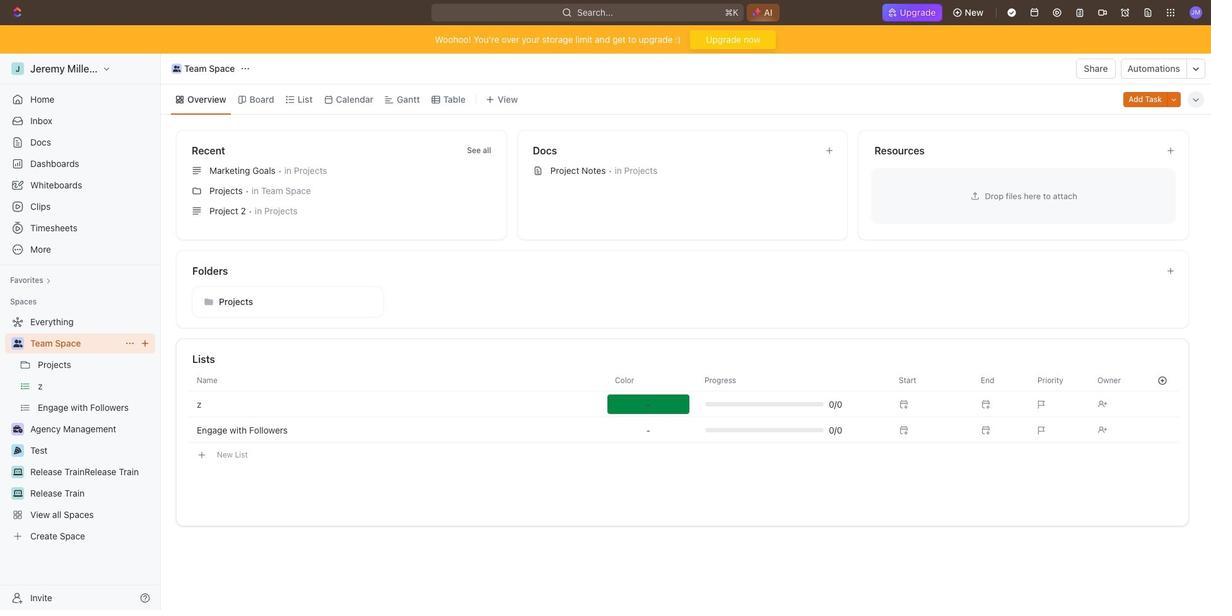 Task type: locate. For each thing, give the bounding box(es) containing it.
user group image
[[13, 340, 22, 348]]

user group image
[[173, 66, 181, 72]]

sidebar navigation
[[0, 54, 163, 611]]

tree
[[5, 312, 155, 547]]



Task type: describe. For each thing, give the bounding box(es) containing it.
jeremy miller's workspace, , element
[[11, 62, 24, 75]]

laptop code image
[[13, 469, 22, 476]]

business time image
[[13, 426, 22, 433]]

pizza slice image
[[14, 447, 21, 455]]

tree inside sidebar navigation
[[5, 312, 155, 547]]

laptop code image
[[13, 490, 22, 498]]



